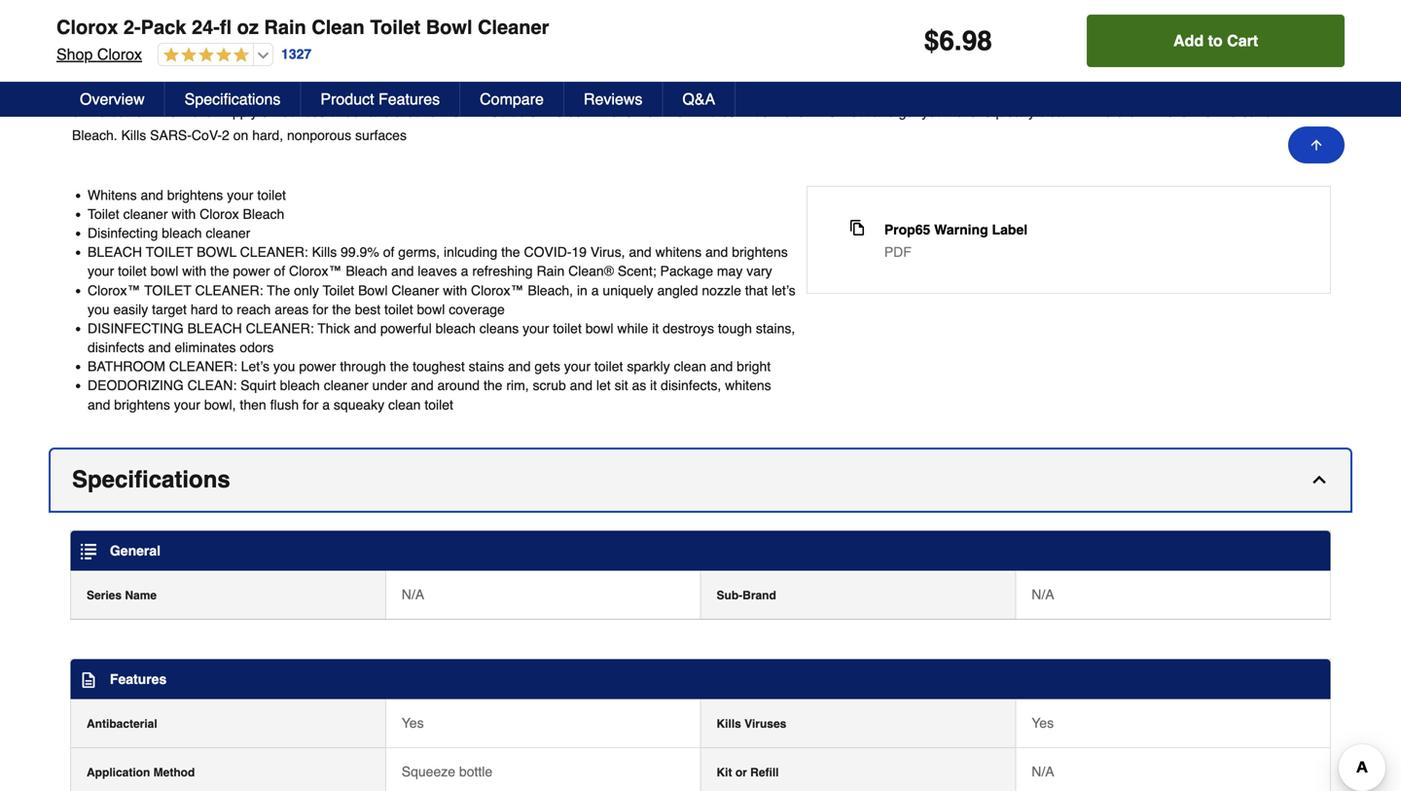 Task type: locate. For each thing, give the bounding box(es) containing it.
clorox down the 2-
[[97, 45, 142, 63]]

leaves down the this
[[1119, 57, 1158, 73]]

0 horizontal spatial destroys
[[182, 57, 233, 73]]

2-
[[124, 16, 141, 38]]

1 vertical spatial leaves
[[418, 263, 457, 279]]

and down toughest in the top of the page
[[411, 378, 434, 393]]

refreshing inside 'clorox™ toilet bowl cleaner with bleach kills 99.9%, including covid-19 virus, of germs and whitens and brightens your toilet bowl with the trusted power of clorox™ bleach. this powerful bleach cleans your toilet bowl while it destroys tough stains, disinfects and eliminates odors with a refreshing rain clean® scent. the only toilet bowl cleaner with clorox™ bleach, it cleans and leaves toilets sparkling and bright. clorox™ toilet bowl cleaner with bleach deodorizes as it whitens and brightens. uniquely angled, this dispensing nozzle makes it easy to tackle hard-to-reach areas under the bowl rim with a simple squeeze of the bottle. flush toilet. apply six ounces under and around the rim. scrub entire bowl. let sit for five minutes. flush toilet. disinfect and get your toilet squeaky clean with clorox™ toilet bowl cleaner with bleach. kills sars-cov-2 on hard, nonporous surfaces'
[[548, 57, 608, 73]]

around inside 'clorox™ toilet bowl cleaner with bleach kills 99.9%, including covid-19 virus, of germs and whitens and brightens your toilet bowl with the trusted power of clorox™ bleach. this powerful bleach cleans your toilet bowl while it destroys tough stains, disinfects and eliminates odors with a refreshing rain clean® scent. the only toilet bowl cleaner with clorox™ bleach, it cleans and leaves toilets sparkling and bright. clorox™ toilet bowl cleaner with bleach deodorizes as it whitens and brightens. uniquely angled, this dispensing nozzle makes it easy to tackle hard-to-reach areas under the bowl rim with a simple squeeze of the bottle. flush toilet. apply six ounces under and around the rim. scrub entire bowl. let sit for five minutes. flush toilet. disinfect and get your toilet squeaky clean with clorox™ toilet bowl cleaner with bleach. kills sars-cov-2 on hard, nonporous surfaces'
[[395, 104, 437, 120]]

1 horizontal spatial reach
[[994, 81, 1028, 96]]

cleaner: right the bowl
[[240, 244, 308, 260]]

0 horizontal spatial disinfects
[[88, 340, 144, 355]]

1 horizontal spatial squeaky
[[985, 104, 1035, 120]]

19 inside whitens and brightens your toilet toilet cleaner with clorox bleach disinfecting bleach cleaner bleach toilet bowl cleaner: kills 99.9% of germs, inlcuding the covid-19 virus, and whitens and brightens your toilet bowl with the power of clorox™ bleach and leaves a refreshing rain clean® scent; package may vary clorox™ toilet cleaner: the only toilet bowl cleaner with clorox™ bleach, in a uniquely angled nozzle that let's you easily target hard to reach areas for the best toilet bowl coverage disinfecting bleach cleaner: thick and powerful bleach cleans your toilet bowl while it destroys tough stains, disinfects and eliminates odors bathroom cleaner: let's you power through the toughest stains and gets your toilet sparkly clean and bright deodorizing clean: squirt bleach cleaner under and around the rim, scrub and let sit as it disinfects, whitens and brightens your bowl, then flush for a squeaky clean toilet
[[572, 244, 587, 260]]

1 horizontal spatial leaves
[[1119, 57, 1158, 73]]

prop65
[[885, 222, 931, 237]]

2 horizontal spatial clean
[[1039, 104, 1072, 120]]

cleaner down germs,
[[392, 282, 439, 298]]

1 vertical spatial stains,
[[756, 321, 795, 336]]

1 vertical spatial clean
[[674, 359, 707, 374]]

clean
[[1039, 104, 1072, 120], [674, 359, 707, 374], [388, 397, 421, 412]]

0 vertical spatial covid-
[[453, 34, 500, 49]]

0 vertical spatial cleans
[[1259, 34, 1298, 49]]

bleach down disinfecting
[[88, 244, 142, 260]]

odors
[[470, 57, 504, 73], [240, 340, 274, 355]]

shop clorox
[[56, 45, 142, 63]]

nozzle
[[761, 81, 800, 96], [702, 282, 742, 298]]

sparkling
[[1201, 57, 1256, 73]]

clorox™ down the shop clorox
[[72, 81, 125, 96]]

may
[[717, 263, 743, 279]]

to inside whitens and brightens your toilet toilet cleaner with clorox bleach disinfecting bleach cleaner bleach toilet bowl cleaner: kills 99.9% of germs, inlcuding the covid-19 virus, and whitens and brightens your toilet bowl with the power of clorox™ bleach and leaves a refreshing rain clean® scent; package may vary clorox™ toilet cleaner: the only toilet bowl cleaner with clorox™ bleach, in a uniquely angled nozzle that let's you easily target hard to reach areas for the best toilet bowl coverage disinfecting bleach cleaner: thick and powerful bleach cleans your toilet bowl while it destroys tough stains, disinfects and eliminates odors bathroom cleaner: let's you power through the toughest stains and gets your toilet sparkly clean and bright deodorizing clean: squirt bleach cleaner under and around the rim, scrub and let sit as it disinfects, whitens and brightens your bowl, then flush for a squeaky clean toilet
[[222, 302, 233, 317]]

bleach down 99.9%
[[346, 263, 388, 279]]

the right 'inlcuding'
[[501, 244, 520, 260]]

clean® inside 'clorox™ toilet bowl cleaner with bleach kills 99.9%, including covid-19 virus, of germs and whitens and brightens your toilet bowl with the trusted power of clorox™ bleach. this powerful bleach cleans your toilet bowl while it destroys tough stains, disinfects and eliminates odors with a refreshing rain clean® scent. the only toilet bowl cleaner with clorox™ bleach, it cleans and leaves toilets sparkling and bright. clorox™ toilet bowl cleaner with bleach deodorizes as it whitens and brightens. uniquely angled, this dispensing nozzle makes it easy to tackle hard-to-reach areas under the bowl rim with a simple squeeze of the bottle. flush toilet. apply six ounces under and around the rim. scrub entire bowl. let sit for five minutes. flush toilet. disinfect and get your toilet squeaky clean with clorox™ toilet bowl cleaner with bleach. kills sars-cov-2 on hard, nonporous surfaces'
[[644, 57, 689, 73]]

bleach down coverage
[[436, 321, 476, 336]]

cart
[[1227, 32, 1259, 50]]

1 horizontal spatial 19
[[572, 244, 587, 260]]

refreshing up uniquely
[[548, 57, 608, 73]]

bright.
[[1286, 57, 1324, 73]]

clorox up the bowl
[[200, 206, 239, 222]]

1 horizontal spatial stains,
[[756, 321, 795, 336]]

0 vertical spatial squeaky
[[985, 104, 1035, 120]]

1 vertical spatial nozzle
[[702, 282, 742, 298]]

2 vertical spatial power
[[299, 359, 336, 374]]

then
[[240, 397, 266, 412]]

cleaner up easy
[[856, 57, 901, 73]]

n/a
[[402, 587, 424, 602], [1032, 587, 1055, 602], [1032, 764, 1055, 780]]

sparkly
[[627, 359, 670, 374]]

specifications button up the 2
[[165, 82, 301, 117]]

1 horizontal spatial under
[[372, 378, 407, 393]]

covid-
[[453, 34, 500, 49], [524, 244, 572, 260]]

the up thick
[[332, 302, 351, 317]]

a up brightens.
[[536, 57, 544, 73]]

features up surfaces
[[379, 90, 440, 108]]

for right flush
[[303, 397, 319, 412]]

odors inside whitens and brightens your toilet toilet cleaner with clorox bleach disinfecting bleach cleaner bleach toilet bowl cleaner: kills 99.9% of germs, inlcuding the covid-19 virus, and whitens and brightens your toilet bowl with the power of clorox™ bleach and leaves a refreshing rain clean® scent; package may vary clorox™ toilet cleaner: the only toilet bowl cleaner with clorox™ bleach, in a uniquely angled nozzle that let's you easily target hard to reach areas for the best toilet bowl coverage disinfecting bleach cleaner: thick and powerful bleach cleans your toilet bowl while it destroys tough stains, disinfects and eliminates odors bathroom cleaner: let's you power through the toughest stains and gets your toilet sparkly clean and bright deodorizing clean: squirt bleach cleaner under and around the rim, scrub and let sit as it disinfects, whitens and brightens your bowl, then flush for a squeaky clean toilet
[[240, 340, 274, 355]]

to inside 'clorox™ toilet bowl cleaner with bleach kills 99.9%, including covid-19 virus, of germs and whitens and brightens your toilet bowl with the trusted power of clorox™ bleach. this powerful bleach cleans your toilet bowl while it destroys tough stains, disinfects and eliminates odors with a refreshing rain clean® scent. the only toilet bowl cleaner with clorox™ bleach, it cleans and leaves toilets sparkling and bright. clorox™ toilet bowl cleaner with bleach deodorizes as it whitens and brightens. uniquely angled, this dispensing nozzle makes it easy to tackle hard-to-reach areas under the bowl rim with a simple squeeze of the bottle. flush toilet. apply six ounces under and around the rim. scrub entire bowl. let sit for five minutes. flush toilet. disinfect and get your toilet squeaky clean with clorox™ toilet bowl cleaner with bleach. kills sars-cov-2 on hard, nonporous surfaces'
[[891, 81, 903, 96]]

eliminates down including
[[405, 57, 467, 73]]

0 vertical spatial bleach,
[[989, 57, 1035, 73]]

and down 99.9%,
[[379, 57, 401, 73]]

application
[[87, 766, 150, 780]]

1 yes from the left
[[402, 715, 424, 731]]

nonporous
[[287, 127, 352, 143]]

the up "let's"
[[267, 282, 290, 298]]

as inside 'clorox™ toilet bowl cleaner with bleach kills 99.9%, including covid-19 virus, of germs and whitens and brightens your toilet bowl with the trusted power of clorox™ bleach. this powerful bleach cleans your toilet bowl while it destroys tough stains, disinfects and eliminates odors with a refreshing rain clean® scent. the only toilet bowl cleaner with clorox™ bleach, it cleans and leaves toilets sparkling and bright. clorox™ toilet bowl cleaner with bleach deodorizes as it whitens and brightens. uniquely angled, this dispensing nozzle makes it easy to tackle hard-to-reach areas under the bowl rim with a simple squeeze of the bottle. flush toilet. apply six ounces under and around the rim. scrub entire bowl. let sit for five minutes. flush toilet. disinfect and get your toilet squeaky clean with clorox™ toilet bowl cleaner with bleach. kills sars-cov-2 on hard, nonporous surfaces'
[[393, 81, 407, 96]]

0 vertical spatial reach
[[994, 81, 1028, 96]]

bleach
[[277, 34, 319, 49], [277, 81, 319, 96], [243, 206, 285, 222], [346, 263, 388, 279]]

sit right let
[[615, 378, 628, 393]]

2 vertical spatial under
[[372, 378, 407, 393]]

under inside whitens and brightens your toilet toilet cleaner with clorox bleach disinfecting bleach cleaner bleach toilet bowl cleaner: kills 99.9% of germs, inlcuding the covid-19 virus, and whitens and brightens your toilet bowl with the power of clorox™ bleach and leaves a refreshing rain clean® scent; package may vary clorox™ toilet cleaner: the only toilet bowl cleaner with clorox™ bleach, in a uniquely angled nozzle that let's you easily target hard to reach areas for the best toilet bowl coverage disinfecting bleach cleaner: thick and powerful bleach cleans your toilet bowl while it destroys tough stains, disinfects and eliminates odors bathroom cleaner: let's you power through the toughest stains and gets your toilet sparkly clean and bright deodorizing clean: squirt bleach cleaner under and around the rim, scrub and let sit as it disinfects, whitens and brightens your bowl, then flush for a squeaky clean toilet
[[372, 378, 407, 393]]

bleach, inside whitens and brightens your toilet toilet cleaner with clorox bleach disinfecting bleach cleaner bleach toilet bowl cleaner: kills 99.9% of germs, inlcuding the covid-19 virus, and whitens and brightens your toilet bowl with the power of clorox™ bleach and leaves a refreshing rain clean® scent; package may vary clorox™ toilet cleaner: the only toilet bowl cleaner with clorox™ bleach, in a uniquely angled nozzle that let's you easily target hard to reach areas for the best toilet bowl coverage disinfecting bleach cleaner: thick and powerful bleach cleans your toilet bowl while it destroys tough stains, disinfects and eliminates odors bathroom cleaner: let's you power through the toughest stains and gets your toilet sparkly clean and bright deodorizing clean: squirt bleach cleaner under and around the rim, scrub and let sit as it disinfects, whitens and brightens your bowl, then flush for a squeaky clean toilet
[[528, 282, 573, 298]]

1 horizontal spatial nozzle
[[761, 81, 800, 96]]

to right "add"
[[1208, 32, 1223, 50]]

cleans
[[1259, 34, 1298, 49], [1049, 57, 1088, 73], [480, 321, 519, 336]]

refreshing
[[548, 57, 608, 73], [472, 263, 533, 279]]

0 horizontal spatial covid-
[[453, 34, 500, 49]]

stains,
[[275, 57, 314, 73], [756, 321, 795, 336]]

whitens
[[641, 34, 687, 49], [422, 81, 468, 96], [656, 244, 702, 260], [725, 378, 771, 393]]

1 horizontal spatial virus,
[[591, 244, 625, 260]]

bleach. down overview button
[[72, 127, 117, 143]]

power right the .
[[968, 34, 1005, 49]]

tough up bright
[[718, 321, 752, 336]]

kit or refill
[[717, 766, 779, 780]]

0 horizontal spatial yes
[[402, 715, 424, 731]]

a
[[536, 57, 544, 73], [1213, 81, 1221, 96], [461, 263, 469, 279], [591, 282, 599, 298], [322, 397, 330, 412]]

1 horizontal spatial the
[[736, 57, 759, 73]]

only up thick
[[294, 282, 319, 298]]

kills left 99.9%
[[312, 244, 337, 260]]

1 vertical spatial power
[[233, 263, 270, 279]]

1 horizontal spatial you
[[273, 359, 295, 374]]

yes
[[402, 715, 424, 731], [1032, 715, 1054, 731]]

0 vertical spatial power
[[968, 34, 1005, 49]]

nozzle inside whitens and brightens your toilet toilet cleaner with clorox bleach disinfecting bleach cleaner bleach toilet bowl cleaner: kills 99.9% of germs, inlcuding the covid-19 virus, and whitens and brightens your toilet bowl with the power of clorox™ bleach and leaves a refreshing rain clean® scent; package may vary clorox™ toilet cleaner: the only toilet bowl cleaner with clorox™ bleach, in a uniquely angled nozzle that let's you easily target hard to reach areas for the best toilet bowl coverage disinfecting bleach cleaner: thick and powerful bleach cleans your toilet bowl while it destroys tough stains, disinfects and eliminates odors bathroom cleaner: let's you power through the toughest stains and gets your toilet sparkly clean and bright deodorizing clean: squirt bleach cleaner under and around the rim, scrub and let sit as it disinfects, whitens and brightens your bowl, then flush for a squeaky clean toilet
[[702, 282, 742, 298]]

you
[[88, 302, 110, 317], [273, 359, 295, 374]]

for up thick
[[313, 302, 328, 317]]

0 vertical spatial eliminates
[[405, 57, 467, 73]]

1 vertical spatial virus,
[[591, 244, 625, 260]]

2 horizontal spatial rain
[[612, 57, 640, 73]]

virus, inside 'clorox™ toilet bowl cleaner with bleach kills 99.9%, including covid-19 virus, of germs and whitens and brightens your toilet bowl with the trusted power of clorox™ bleach. this powerful bleach cleans your toilet bowl while it destroys tough stains, disinfects and eliminates odors with a refreshing rain clean® scent. the only toilet bowl cleaner with clorox™ bleach, it cleans and leaves toilets sparkling and bright. clorox™ toilet bowl cleaner with bleach deodorizes as it whitens and brightens. uniquely angled, this dispensing nozzle makes it easy to tackle hard-to-reach areas under the bowl rim with a simple squeeze of the bottle. flush toilet. apply six ounces under and around the rim. scrub entire bowl. let sit for five minutes. flush toilet. disinfect and get your toilet squeaky clean with clorox™ toilet bowl cleaner with bleach. kills sars-cov-2 on hard, nonporous surfaces'
[[519, 34, 554, 49]]

0 vertical spatial clean®
[[644, 57, 689, 73]]

package
[[660, 263, 713, 279]]

bleach.
[[1081, 34, 1127, 49], [72, 127, 117, 143]]

clean® inside whitens and brightens your toilet toilet cleaner with clorox bleach disinfecting bleach cleaner bleach toilet bowl cleaner: kills 99.9% of germs, inlcuding the covid-19 virus, and whitens and brightens your toilet bowl with the power of clorox™ bleach and leaves a refreshing rain clean® scent; package may vary clorox™ toilet cleaner: the only toilet bowl cleaner with clorox™ bleach, in a uniquely angled nozzle that let's you easily target hard to reach areas for the best toilet bowl coverage disinfecting bleach cleaner: thick and powerful bleach cleans your toilet bowl while it destroys tough stains, disinfects and eliminates odors bathroom cleaner: let's you power through the toughest stains and gets your toilet sparkly clean and bright deodorizing clean: squirt bleach cleaner under and around the rim, scrub and let sit as it disinfects, whitens and brightens your bowl, then flush for a squeaky clean toilet
[[569, 263, 614, 279]]

toilet down rim
[[1160, 104, 1192, 120]]

and up scent;
[[629, 244, 652, 260]]

1 vertical spatial clorox
[[97, 45, 142, 63]]

0 horizontal spatial stains,
[[275, 57, 314, 73]]

eliminates
[[405, 57, 467, 73], [175, 340, 236, 355]]

0 vertical spatial under
[[1069, 81, 1104, 96]]

only inside 'clorox™ toilet bowl cleaner with bleach kills 99.9%, including covid-19 virus, of germs and whitens and brightens your toilet bowl with the trusted power of clorox™ bleach. this powerful bleach cleans your toilet bowl while it destroys tough stains, disinfects and eliminates odors with a refreshing rain clean® scent. the only toilet bowl cleaner with clorox™ bleach, it cleans and leaves toilets sparkling and bright. clorox™ toilet bowl cleaner with bleach deodorizes as it whitens and brightens. uniquely angled, this dispensing nozzle makes it easy to tackle hard-to-reach areas under the bowl rim with a simple squeeze of the bottle. flush toilet. apply six ounces under and around the rim. scrub entire bowl. let sit for five minutes. flush toilet. disinfect and get your toilet squeaky clean with clorox™ toilet bowl cleaner with bleach. kills sars-cov-2 on hard, nonporous surfaces'
[[763, 57, 788, 73]]

1 horizontal spatial features
[[379, 90, 440, 108]]

covid- right including
[[453, 34, 500, 49]]

angled
[[657, 282, 698, 298]]

disinfects inside whitens and brightens your toilet toilet cleaner with clorox bleach disinfecting bleach cleaner bleach toilet bowl cleaner: kills 99.9% of germs, inlcuding the covid-19 virus, and whitens and brightens your toilet bowl with the power of clorox™ bleach and leaves a refreshing rain clean® scent; package may vary clorox™ toilet cleaner: the only toilet bowl cleaner with clorox™ bleach, in a uniquely angled nozzle that let's you easily target hard to reach areas for the best toilet bowl coverage disinfecting bleach cleaner: thick and powerful bleach cleans your toilet bowl while it destroys tough stains, disinfects and eliminates odors bathroom cleaner: let's you power through the toughest stains and gets your toilet sparkly clean and bright deodorizing clean: squirt bleach cleaner under and around the rim, scrub and let sit as it disinfects, whitens and brightens your bowl, then flush for a squeaky clean toilet
[[88, 340, 144, 355]]

coverage
[[449, 302, 505, 317]]

1 horizontal spatial refreshing
[[548, 57, 608, 73]]

leaves inside whitens and brightens your toilet toilet cleaner with clorox bleach disinfecting bleach cleaner bleach toilet bowl cleaner: kills 99.9% of germs, inlcuding the covid-19 virus, and whitens and brightens your toilet bowl with the power of clorox™ bleach and leaves a refreshing rain clean® scent; package may vary clorox™ toilet cleaner: the only toilet bowl cleaner with clorox™ bleach, in a uniquely angled nozzle that let's you easily target hard to reach areas for the best toilet bowl coverage disinfecting bleach cleaner: thick and powerful bleach cleans your toilet bowl while it destroys tough stains, disinfects and eliminates odors bathroom cleaner: let's you power through the toughest stains and gets your toilet sparkly clean and bright deodorizing clean: squirt bleach cleaner under and around the rim, scrub and let sit as it disinfects, whitens and brightens your bowl, then flush for a squeaky clean toilet
[[418, 263, 457, 279]]

0 vertical spatial to
[[1208, 32, 1223, 50]]

clorox up the shop clorox
[[56, 16, 118, 38]]

power down the bowl
[[233, 263, 270, 279]]

to right hard
[[222, 302, 233, 317]]

covid- right 'inlcuding'
[[524, 244, 572, 260]]

1 horizontal spatial bleach,
[[989, 57, 1035, 73]]

0 vertical spatial areas
[[1031, 81, 1065, 96]]

destroys inside 'clorox™ toilet bowl cleaner with bleach kills 99.9%, including covid-19 virus, of germs and whitens and brightens your toilet bowl with the trusted power of clorox™ bleach. this powerful bleach cleans your toilet bowl while it destroys tough stains, disinfects and eliminates odors with a refreshing rain clean® scent. the only toilet bowl cleaner with clorox™ bleach, it cleans and leaves toilets sparkling and bright. clorox™ toilet bowl cleaner with bleach deodorizes as it whitens and brightens. uniquely angled, this dispensing nozzle makes it easy to tackle hard-to-reach areas under the bowl rim with a simple squeeze of the bottle. flush toilet. apply six ounces under and around the rim. scrub entire bowl. let sit for five minutes. flush toilet. disinfect and get your toilet squeaky clean with clorox™ toilet bowl cleaner with bleach. kills sars-cov-2 on hard, nonporous surfaces'
[[182, 57, 233, 73]]

0 vertical spatial refreshing
[[548, 57, 608, 73]]

1 vertical spatial destroys
[[663, 321, 714, 336]]

0 horizontal spatial as
[[393, 81, 407, 96]]

target
[[152, 302, 187, 317]]

it
[[171, 57, 178, 73], [1038, 57, 1045, 73], [411, 81, 418, 96], [848, 81, 855, 96], [652, 321, 659, 336], [650, 378, 657, 393]]

bleach
[[88, 244, 142, 260], [188, 321, 242, 336]]

1 vertical spatial squeaky
[[334, 397, 385, 412]]

toilet
[[370, 16, 421, 38], [129, 34, 160, 49], [129, 81, 160, 96], [1160, 104, 1192, 120], [88, 206, 119, 222], [323, 282, 354, 298]]

areas left best
[[275, 302, 309, 317]]

under
[[1069, 81, 1104, 96], [330, 104, 364, 120], [372, 378, 407, 393]]

1 horizontal spatial as
[[632, 378, 647, 393]]

1 vertical spatial areas
[[275, 302, 309, 317]]

only inside whitens and brightens your toilet toilet cleaner with clorox bleach disinfecting bleach cleaner bleach toilet bowl cleaner: kills 99.9% of germs, inlcuding the covid-19 virus, and whitens and brightens your toilet bowl with the power of clorox™ bleach and leaves a refreshing rain clean® scent; package may vary clorox™ toilet cleaner: the only toilet bowl cleaner with clorox™ bleach, in a uniquely angled nozzle that let's you easily target hard to reach areas for the best toilet bowl coverage disinfecting bleach cleaner: thick and powerful bleach cleans your toilet bowl while it destroys tough stains, disinfects and eliminates odors bathroom cleaner: let's you power through the toughest stains and gets your toilet sparkly clean and bright deodorizing clean: squirt bleach cleaner under and around the rim, scrub and let sit as it disinfects, whitens and brightens your bowl, then flush for a squeaky clean toilet
[[294, 282, 319, 298]]

toilet up target
[[144, 282, 191, 298]]

1 vertical spatial kills
[[312, 244, 337, 260]]

uniquely
[[562, 81, 615, 96]]

1 horizontal spatial to
[[891, 81, 903, 96]]

0 horizontal spatial while
[[136, 57, 167, 73]]

around down toughest in the top of the page
[[437, 378, 480, 393]]

sit right the let
[[626, 104, 639, 120]]

bleach up "sparkling"
[[1215, 34, 1255, 49]]

destroys down 24- in the top left of the page
[[182, 57, 233, 73]]

1 vertical spatial while
[[617, 321, 649, 336]]

disinfects
[[318, 57, 375, 73], [88, 340, 144, 355]]

and down germs,
[[391, 263, 414, 279]]

2 horizontal spatial kills
[[717, 717, 741, 731]]

0 vertical spatial nozzle
[[761, 81, 800, 96]]

while
[[136, 57, 167, 73], [617, 321, 649, 336]]

specifications
[[185, 90, 281, 108], [72, 466, 230, 493]]

2 vertical spatial to
[[222, 302, 233, 317]]

reach
[[994, 81, 1028, 96], [237, 302, 271, 317]]

1 horizontal spatial bleach.
[[1081, 34, 1127, 49]]

while down uniquely
[[617, 321, 649, 336]]

and left let
[[570, 378, 593, 393]]

bowl
[[840, 34, 868, 49], [105, 57, 133, 73], [824, 57, 852, 73], [1131, 81, 1159, 96], [150, 263, 178, 279], [417, 302, 445, 317], [586, 321, 614, 336]]

1 horizontal spatial covid-
[[524, 244, 572, 260]]

thick
[[318, 321, 350, 336]]

1 vertical spatial 19
[[572, 244, 587, 260]]

1 vertical spatial sit
[[615, 378, 628, 393]]

virus, up brightens.
[[519, 34, 554, 49]]

clorox inside whitens and brightens your toilet toilet cleaner with clorox bleach disinfecting bleach cleaner bleach toilet bowl cleaner: kills 99.9% of germs, inlcuding the covid-19 virus, and whitens and brightens your toilet bowl with the power of clorox™ bleach and leaves a refreshing rain clean® scent; package may vary clorox™ toilet cleaner: the only toilet bowl cleaner with clorox™ bleach, in a uniquely angled nozzle that let's you easily target hard to reach areas for the best toilet bowl coverage disinfecting bleach cleaner: thick and powerful bleach cleans your toilet bowl while it destroys tough stains, disinfects and eliminates odors bathroom cleaner: let's you power through the toughest stains and gets your toilet sparkly clean and bright deodorizing clean: squirt bleach cleaner under and around the rim, scrub and let sit as it disinfects, whitens and brightens your bowl, then flush for a squeaky clean toilet
[[200, 206, 239, 222]]

kills left viruses
[[717, 717, 741, 731]]

disinfecting
[[88, 225, 158, 241]]

0 horizontal spatial toilet.
[[188, 104, 220, 120]]

while down pack
[[136, 57, 167, 73]]

pack
[[141, 16, 186, 38]]

bowl down in
[[586, 321, 614, 336]]

1 vertical spatial around
[[437, 378, 480, 393]]

the inside whitens and brightens your toilet toilet cleaner with clorox bleach disinfecting bleach cleaner bleach toilet bowl cleaner: kills 99.9% of germs, inlcuding the covid-19 virus, and whitens and brightens your toilet bowl with the power of clorox™ bleach and leaves a refreshing rain clean® scent; package may vary clorox™ toilet cleaner: the only toilet bowl cleaner with clorox™ bleach, in a uniquely angled nozzle that let's you easily target hard to reach areas for the best toilet bowl coverage disinfecting bleach cleaner: thick and powerful bleach cleans your toilet bowl while it destroys tough stains, disinfects and eliminates odors bathroom cleaner: let's you power through the toughest stains and gets your toilet sparkly clean and bright deodorizing clean: squirt bleach cleaner under and around the rim, scrub and let sit as it disinfects, whitens and brightens your bowl, then flush for a squeaky clean toilet
[[267, 282, 290, 298]]

features up antibacterial
[[110, 671, 167, 687]]

eliminates down hard
[[175, 340, 236, 355]]

as inside whitens and brightens your toilet toilet cleaner with clorox bleach disinfecting bleach cleaner bleach toilet bowl cleaner: kills 99.9% of germs, inlcuding the covid-19 virus, and whitens and brightens your toilet bowl with the power of clorox™ bleach and leaves a refreshing rain clean® scent; package may vary clorox™ toilet cleaner: the only toilet bowl cleaner with clorox™ bleach, in a uniquely angled nozzle that let's you easily target hard to reach areas for the best toilet bowl coverage disinfecting bleach cleaner: thick and powerful bleach cleans your toilet bowl while it destroys tough stains, disinfects and eliminates odors bathroom cleaner: let's you power through the toughest stains and gets your toilet sparkly clean and bright deodorizing clean: squirt bleach cleaner under and around the rim, scrub and let sit as it disinfects, whitens and brightens your bowl, then flush for a squeaky clean toilet
[[632, 378, 647, 393]]

the left rim
[[1108, 81, 1127, 96]]

reach right hard-
[[994, 81, 1028, 96]]

bowl down simple
[[1196, 104, 1225, 120]]

rain
[[264, 16, 306, 38], [612, 57, 640, 73], [537, 263, 565, 279]]

squeaky down to-
[[985, 104, 1035, 120]]

0 vertical spatial destroys
[[182, 57, 233, 73]]

refill
[[751, 766, 779, 780]]

stains, inside whitens and brightens your toilet toilet cleaner with clorox bleach disinfecting bleach cleaner bleach toilet bowl cleaner: kills 99.9% of germs, inlcuding the covid-19 virus, and whitens and brightens your toilet bowl with the power of clorox™ bleach and leaves a refreshing rain clean® scent; package may vary clorox™ toilet cleaner: the only toilet bowl cleaner with clorox™ bleach, in a uniquely angled nozzle that let's you easily target hard to reach areas for the best toilet bowl coverage disinfecting bleach cleaner: thick and powerful bleach cleans your toilet bowl while it destroys tough stains, disinfects and eliminates odors bathroom cleaner: let's you power through the toughest stains and gets your toilet sparkly clean and bright deodorizing clean: squirt bleach cleaner under and around the rim, scrub and let sit as it disinfects, whitens and brightens your bowl, then flush for a squeaky clean toilet
[[756, 321, 795, 336]]

0 horizontal spatial eliminates
[[175, 340, 236, 355]]

1 vertical spatial odors
[[240, 340, 274, 355]]

you left the easily
[[88, 302, 110, 317]]

to inside button
[[1208, 32, 1223, 50]]

rain up 1327 at the top left of page
[[264, 16, 306, 38]]

1 horizontal spatial areas
[[1031, 81, 1065, 96]]

0 vertical spatial sit
[[626, 104, 639, 120]]

0 horizontal spatial to
[[222, 302, 233, 317]]

ounces
[[282, 104, 326, 120]]

1 toilet. from the left
[[188, 104, 220, 120]]

clean®
[[644, 57, 689, 73], [569, 263, 614, 279]]

0 horizontal spatial reach
[[237, 302, 271, 317]]

compare button
[[460, 82, 564, 117]]

specifications up general
[[72, 466, 230, 493]]

reach right hard
[[237, 302, 271, 317]]

0 vertical spatial features
[[379, 90, 440, 108]]

1 vertical spatial bleach.
[[72, 127, 117, 143]]

leaves inside 'clorox™ toilet bowl cleaner with bleach kills 99.9%, including covid-19 virus, of germs and whitens and brightens your toilet bowl with the trusted power of clorox™ bleach. this powerful bleach cleans your toilet bowl while it destroys tough stains, disinfects and eliminates odors with a refreshing rain clean® scent. the only toilet bowl cleaner with clorox™ bleach, it cleans and leaves toilets sparkling and bright. clorox™ toilet bowl cleaner with bleach deodorizes as it whitens and brightens. uniquely angled, this dispensing nozzle makes it easy to tackle hard-to-reach areas under the bowl rim with a simple squeeze of the bottle. flush toilet. apply six ounces under and around the rim. scrub entire bowl. let sit for five minutes. flush toilet. disinfect and get your toilet squeaky clean with clorox™ toilet bowl cleaner with bleach. kills sars-cov-2 on hard, nonporous surfaces'
[[1119, 57, 1158, 73]]

and right germs
[[615, 34, 637, 49]]

powerful up toilets
[[1160, 34, 1211, 49]]

0 horizontal spatial under
[[330, 104, 364, 120]]

clorox™
[[72, 34, 125, 49], [1024, 34, 1077, 49], [932, 57, 985, 73], [72, 81, 125, 96], [1104, 104, 1157, 120], [289, 263, 342, 279], [88, 282, 141, 298], [471, 282, 524, 298]]

destroys inside whitens and brightens your toilet toilet cleaner with clorox bleach disinfecting bleach cleaner bleach toilet bowl cleaner: kills 99.9% of germs, inlcuding the covid-19 virus, and whitens and brightens your toilet bowl with the power of clorox™ bleach and leaves a refreshing rain clean® scent; package may vary clorox™ toilet cleaner: the only toilet bowl cleaner with clorox™ bleach, in a uniquely angled nozzle that let's you easily target hard to reach areas for the best toilet bowl coverage disinfecting bleach cleaner: thick and powerful bleach cleans your toilet bowl while it destroys tough stains, disinfects and eliminates odors bathroom cleaner: let's you power through the toughest stains and gets your toilet sparkly clean and bright deodorizing clean: squirt bleach cleaner under and around the rim, scrub and let sit as it disinfects, whitens and brightens your bowl, then flush for a squeaky clean toilet
[[663, 321, 714, 336]]

refreshing inside whitens and brightens your toilet toilet cleaner with clorox bleach disinfecting bleach cleaner bleach toilet bowl cleaner: kills 99.9% of germs, inlcuding the covid-19 virus, and whitens and brightens your toilet bowl with the power of clorox™ bleach and leaves a refreshing rain clean® scent; package may vary clorox™ toilet cleaner: the only toilet bowl cleaner with clorox™ bleach, in a uniquely angled nozzle that let's you easily target hard to reach areas for the best toilet bowl coverage disinfecting bleach cleaner: thick and powerful bleach cleans your toilet bowl while it destroys tough stains, disinfects and eliminates odors bathroom cleaner: let's you power through the toughest stains and gets your toilet sparkly clean and bright deodorizing clean: squirt bleach cleaner under and around the rim, scrub and let sit as it disinfects, whitens and brightens your bowl, then flush for a squeaky clean toilet
[[472, 263, 533, 279]]

1 vertical spatial as
[[632, 378, 647, 393]]

tough inside whitens and brightens your toilet toilet cleaner with clorox bleach disinfecting bleach cleaner bleach toilet bowl cleaner: kills 99.9% of germs, inlcuding the covid-19 virus, and whitens and brightens your toilet bowl with the power of clorox™ bleach and leaves a refreshing rain clean® scent; package may vary clorox™ toilet cleaner: the only toilet bowl cleaner with clorox™ bleach, in a uniquely angled nozzle that let's you easily target hard to reach areas for the best toilet bowl coverage disinfecting bleach cleaner: thick and powerful bleach cleans your toilet bowl while it destroys tough stains, disinfects and eliminates odors bathroom cleaner: let's you power through the toughest stains and gets your toilet sparkly clean and bright deodorizing clean: squirt bleach cleaner under and around the rim, scrub and let sit as it disinfects, whitens and brightens your bowl, then flush for a squeaky clean toilet
[[718, 321, 752, 336]]

1 horizontal spatial bleach
[[188, 321, 242, 336]]

for inside 'clorox™ toilet bowl cleaner with bleach kills 99.9%, including covid-19 virus, of germs and whitens and brightens your toilet bowl with the trusted power of clorox™ bleach. this powerful bleach cleans your toilet bowl while it destroys tough stains, disinfects and eliminates odors with a refreshing rain clean® scent. the only toilet bowl cleaner with clorox™ bleach, it cleans and leaves toilets sparkling and bright. clorox™ toilet bowl cleaner with bleach deodorizes as it whitens and brightens. uniquely angled, this dispensing nozzle makes it easy to tackle hard-to-reach areas under the bowl rim with a simple squeeze of the bottle. flush toilet. apply six ounces under and around the rim. scrub entire bowl. let sit for five minutes. flush toilet. disinfect and get your toilet squeaky clean with clorox™ toilet bowl cleaner with bleach. kills sars-cov-2 on hard, nonporous surfaces'
[[643, 104, 659, 120]]

and up squeeze
[[1260, 57, 1282, 73]]

0 horizontal spatial kills
[[121, 127, 146, 143]]

bleach
[[1215, 34, 1255, 49], [162, 225, 202, 241], [436, 321, 476, 336], [280, 378, 320, 393]]

bleach, inside 'clorox™ toilet bowl cleaner with bleach kills 99.9%, including covid-19 virus, of germs and whitens and brightens your toilet bowl with the trusted power of clorox™ bleach. this powerful bleach cleans your toilet bowl while it destroys tough stains, disinfects and eliminates odors with a refreshing rain clean® scent. the only toilet bowl cleaner with clorox™ bleach, it cleans and leaves toilets sparkling and bright. clorox™ toilet bowl cleaner with bleach deodorizes as it whitens and brightens. uniquely angled, this dispensing nozzle makes it easy to tackle hard-to-reach areas under the bowl rim with a simple squeeze of the bottle. flush toilet. apply six ounces under and around the rim. scrub entire bowl. let sit for five minutes. flush toilet. disinfect and get your toilet squeaky clean with clorox™ toilet bowl cleaner with bleach. kills sars-cov-2 on hard, nonporous surfaces'
[[989, 57, 1035, 73]]

brightens up scent.
[[718, 34, 774, 49]]

application method
[[87, 766, 195, 780]]

features
[[379, 90, 440, 108], [110, 671, 167, 687]]

for
[[643, 104, 659, 120], [313, 302, 328, 317], [303, 397, 319, 412]]

tough down oz
[[237, 57, 271, 73]]

bleach, left in
[[528, 282, 573, 298]]

1 horizontal spatial kills
[[312, 244, 337, 260]]

cleaner: up hard
[[195, 282, 263, 298]]

odors inside 'clorox™ toilet bowl cleaner with bleach kills 99.9%, including covid-19 virus, of germs and whitens and brightens your toilet bowl with the trusted power of clorox™ bleach. this powerful bleach cleans your toilet bowl while it destroys tough stains, disinfects and eliminates odors with a refreshing rain clean® scent. the only toilet bowl cleaner with clorox™ bleach, it cleans and leaves toilets sparkling and bright. clorox™ toilet bowl cleaner with bleach deodorizes as it whitens and brightens. uniquely angled, this dispensing nozzle makes it easy to tackle hard-to-reach areas under the bowl rim with a simple squeeze of the bottle. flush toilet. apply six ounces under and around the rim. scrub entire bowl. let sit for five minutes. flush toilet. disinfect and get your toilet squeaky clean with clorox™ toilet bowl cleaner with bleach. kills sars-cov-2 on hard, nonporous surfaces'
[[470, 57, 504, 73]]

disinfects,
[[661, 378, 721, 393]]

19 up in
[[572, 244, 587, 260]]

add
[[1174, 32, 1204, 50]]

0 vertical spatial rain
[[264, 16, 306, 38]]

0 horizontal spatial 19
[[500, 34, 516, 49]]

list view image
[[81, 544, 96, 560]]

and down best
[[354, 321, 377, 336]]

powerful inside 'clorox™ toilet bowl cleaner with bleach kills 99.9%, including covid-19 virus, of germs and whitens and brightens your toilet bowl with the trusted power of clorox™ bleach. this powerful bleach cleans your toilet bowl while it destroys tough stains, disinfects and eliminates odors with a refreshing rain clean® scent. the only toilet bowl cleaner with clorox™ bleach, it cleans and leaves toilets sparkling and bright. clorox™ toilet bowl cleaner with bleach deodorizes as it whitens and brightens. uniquely angled, this dispensing nozzle makes it easy to tackle hard-to-reach areas under the bowl rim with a simple squeeze of the bottle. flush toilet. apply six ounces under and around the rim. scrub entire bowl. let sit for five minutes. flush toilet. disinfect and get your toilet squeaky clean with clorox™ toilet bowl cleaner with bleach. kills sars-cov-2 on hard, nonporous surfaces'
[[1160, 34, 1211, 49]]

and right whitens
[[141, 187, 163, 203]]

stains
[[469, 359, 504, 374]]

cov-
[[192, 127, 222, 143]]

0 horizontal spatial powerful
[[380, 321, 432, 336]]

clean® up this
[[644, 57, 689, 73]]

0 vertical spatial the
[[736, 57, 759, 73]]

1 vertical spatial refreshing
[[472, 263, 533, 279]]

1 vertical spatial under
[[330, 104, 364, 120]]

virus, up scent;
[[591, 244, 625, 260]]

0 vertical spatial odors
[[470, 57, 504, 73]]

cleaner up apply
[[197, 81, 245, 96]]

squeeze
[[1268, 81, 1319, 96]]

cleaner up disinfecting
[[123, 206, 168, 222]]

2 vertical spatial cleans
[[480, 321, 519, 336]]

$
[[924, 25, 940, 56]]

.
[[955, 25, 962, 56]]

entire
[[530, 104, 564, 120]]

around
[[395, 104, 437, 120], [437, 378, 480, 393]]

squeeze
[[402, 764, 456, 780]]

0 horizontal spatial squeaky
[[334, 397, 385, 412]]

bleach inside 'clorox™ toilet bowl cleaner with bleach kills 99.9%, including covid-19 virus, of germs and whitens and brightens your toilet bowl with the trusted power of clorox™ bleach. this powerful bleach cleans your toilet bowl while it destroys tough stains, disinfects and eliminates odors with a refreshing rain clean® scent. the only toilet bowl cleaner with clorox™ bleach, it cleans and leaves toilets sparkling and bright. clorox™ toilet bowl cleaner with bleach deodorizes as it whitens and brightens. uniquely angled, this dispensing nozzle makes it easy to tackle hard-to-reach areas under the bowl rim with a simple squeeze of the bottle. flush toilet. apply six ounces under and around the rim. scrub entire bowl. let sit for five minutes. flush toilet. disinfect and get your toilet squeaky clean with clorox™ toilet bowl cleaner with bleach. kills sars-cov-2 on hard, nonporous surfaces'
[[1215, 34, 1255, 49]]

flush
[[270, 397, 299, 412]]

cleaner inside whitens and brightens your toilet toilet cleaner with clorox bleach disinfecting bleach cleaner bleach toilet bowl cleaner: kills 99.9% of germs, inlcuding the covid-19 virus, and whitens and brightens your toilet bowl with the power of clorox™ bleach and leaves a refreshing rain clean® scent; package may vary clorox™ toilet cleaner: the only toilet bowl cleaner with clorox™ bleach, in a uniquely angled nozzle that let's you easily target hard to reach areas for the best toilet bowl coverage disinfecting bleach cleaner: thick and powerful bleach cleans your toilet bowl while it destroys tough stains, disinfects and eliminates odors bathroom cleaner: let's you power through the toughest stains and gets your toilet sparkly clean and bright deodorizing clean: squirt bleach cleaner under and around the rim, scrub and let sit as it disinfects, whitens and brightens your bowl, then flush for a squeaky clean toilet
[[392, 282, 439, 298]]

nozzle down may
[[702, 282, 742, 298]]

bleach, up to-
[[989, 57, 1035, 73]]

or
[[736, 766, 747, 780]]

specifications button
[[165, 82, 301, 117], [51, 450, 1351, 511]]

areas inside 'clorox™ toilet bowl cleaner with bleach kills 99.9%, including covid-19 virus, of germs and whitens and brightens your toilet bowl with the trusted power of clorox™ bleach. this powerful bleach cleans your toilet bowl while it destroys tough stains, disinfects and eliminates odors with a refreshing rain clean® scent. the only toilet bowl cleaner with clorox™ bleach, it cleans and leaves toilets sparkling and bright. clorox™ toilet bowl cleaner with bleach deodorizes as it whitens and brightens. uniquely angled, this dispensing nozzle makes it easy to tackle hard-to-reach areas under the bowl rim with a simple squeeze of the bottle. flush toilet. apply six ounces under and around the rim. scrub entire bowl. let sit for five minutes. flush toilet. disinfect and get your toilet squeaky clean with clorox™ toilet bowl cleaner with bleach. kills sars-cov-2 on hard, nonporous surfaces'
[[1031, 81, 1065, 96]]

gets
[[535, 359, 560, 374]]

clean:
[[188, 378, 237, 393]]

whitens
[[88, 187, 137, 203]]

the down stains
[[484, 378, 503, 393]]

cleans inside whitens and brightens your toilet toilet cleaner with clorox bleach disinfecting bleach cleaner bleach toilet bowl cleaner: kills 99.9% of germs, inlcuding the covid-19 virus, and whitens and brightens your toilet bowl with the power of clorox™ bleach and leaves a refreshing rain clean® scent; package may vary clorox™ toilet cleaner: the only toilet bowl cleaner with clorox™ bleach, in a uniquely angled nozzle that let's you easily target hard to reach areas for the best toilet bowl coverage disinfecting bleach cleaner: thick and powerful bleach cleans your toilet bowl while it destroys tough stains, disinfects and eliminates odors bathroom cleaner: let's you power through the toughest stains and gets your toilet sparkly clean and bright deodorizing clean: squirt bleach cleaner under and around the rim, scrub and let sit as it disinfects, whitens and brightens your bowl, then flush for a squeaky clean toilet
[[480, 321, 519, 336]]

rain inside whitens and brightens your toilet toilet cleaner with clorox bleach disinfecting bleach cleaner bleach toilet bowl cleaner: kills 99.9% of germs, inlcuding the covid-19 virus, and whitens and brightens your toilet bowl with the power of clorox™ bleach and leaves a refreshing rain clean® scent; package may vary clorox™ toilet cleaner: the only toilet bowl cleaner with clorox™ bleach, in a uniquely angled nozzle that let's you easily target hard to reach areas for the best toilet bowl coverage disinfecting bleach cleaner: thick and powerful bleach cleans your toilet bowl while it destroys tough stains, disinfects and eliminates odors bathroom cleaner: let's you power through the toughest stains and gets your toilet sparkly clean and bright deodorizing clean: squirt bleach cleaner under and around the rim, scrub and let sit as it disinfects, whitens and brightens your bowl, then flush for a squeaky clean toilet
[[537, 263, 565, 279]]

clorox
[[56, 16, 118, 38], [97, 45, 142, 63], [200, 206, 239, 222]]

0 horizontal spatial areas
[[275, 302, 309, 317]]

hard
[[191, 302, 218, 317]]

general
[[110, 543, 161, 559]]

the
[[900, 34, 919, 49], [1108, 81, 1127, 96], [87, 104, 106, 120], [441, 104, 460, 120], [501, 244, 520, 260], [210, 263, 229, 279], [332, 302, 351, 317], [390, 359, 409, 374], [484, 378, 503, 393]]

1 horizontal spatial yes
[[1032, 715, 1054, 731]]

1 vertical spatial cleans
[[1049, 57, 1088, 73]]

power down thick
[[299, 359, 336, 374]]

1 horizontal spatial clean®
[[644, 57, 689, 73]]

kills inside 'clorox™ toilet bowl cleaner with bleach kills 99.9%, including covid-19 virus, of germs and whitens and brightens your toilet bowl with the trusted power of clorox™ bleach. this powerful bleach cleans your toilet bowl while it destroys tough stains, disinfects and eliminates odors with a refreshing rain clean® scent. the only toilet bowl cleaner with clorox™ bleach, it cleans and leaves toilets sparkling and bright. clorox™ toilet bowl cleaner with bleach deodorizes as it whitens and brightens. uniquely angled, this dispensing nozzle makes it easy to tackle hard-to-reach areas under the bowl rim with a simple squeeze of the bottle. flush toilet. apply six ounces under and around the rim. scrub entire bowl. let sit for five minutes. flush toilet. disinfect and get your toilet squeaky clean with clorox™ toilet bowl cleaner with bleach. kills sars-cov-2 on hard, nonporous surfaces'
[[121, 127, 146, 143]]

destroys
[[182, 57, 233, 73], [663, 321, 714, 336]]

scent;
[[618, 263, 657, 279]]

1 vertical spatial features
[[110, 671, 167, 687]]

1 vertical spatial bleach,
[[528, 282, 573, 298]]

1 horizontal spatial toilet.
[[780, 104, 813, 120]]

0 horizontal spatial cleans
[[480, 321, 519, 336]]

a down "sparkling"
[[1213, 81, 1221, 96]]

destroys down angled
[[663, 321, 714, 336]]

add to cart
[[1174, 32, 1259, 50]]

the
[[736, 57, 759, 73], [267, 282, 290, 298]]

arrow up image
[[1309, 137, 1325, 153]]

0 vertical spatial toilet
[[146, 244, 193, 260]]

as down the 'sparkly'
[[632, 378, 647, 393]]

0 vertical spatial while
[[136, 57, 167, 73]]

in
[[577, 282, 588, 298]]



Task type: vqa. For each thing, say whether or not it's contained in the screenshot.
Around
yes



Task type: describe. For each thing, give the bounding box(es) containing it.
98
[[962, 25, 993, 56]]

power inside 'clorox™ toilet bowl cleaner with bleach kills 99.9%, including covid-19 virus, of germs and whitens and brightens your toilet bowl with the trusted power of clorox™ bleach. this powerful bleach cleans your toilet bowl while it destroys tough stains, disinfects and eliminates odors with a refreshing rain clean® scent. the only toilet bowl cleaner with clorox™ bleach, it cleans and leaves toilets sparkling and bright. clorox™ toilet bowl cleaner with bleach deodorizes as it whitens and brightens. uniquely angled, this dispensing nozzle makes it easy to tackle hard-to-reach areas under the bowl rim with a simple squeeze of the bottle. flush toilet. apply six ounces under and around the rim. scrub entire bowl. let sit for five minutes. flush toilet. disinfect and get your toilet squeaky clean with clorox™ toilet bowl cleaner with bleach. kills sars-cov-2 on hard, nonporous surfaces'
[[968, 34, 1005, 49]]

whitens up rim.
[[422, 81, 468, 96]]

brightens down deodorizing
[[114, 397, 170, 412]]

reach inside 'clorox™ toilet bowl cleaner with bleach kills 99.9%, including covid-19 virus, of germs and whitens and brightens your toilet bowl with the trusted power of clorox™ bleach. this powerful bleach cleans your toilet bowl while it destroys tough stains, disinfects and eliminates odors with a refreshing rain clean® scent. the only toilet bowl cleaner with clorox™ bleach, it cleans and leaves toilets sparkling and bright. clorox™ toilet bowl cleaner with bleach deodorizes as it whitens and brightens. uniquely angled, this dispensing nozzle makes it easy to tackle hard-to-reach areas under the bowl rim with a simple squeeze of the bottle. flush toilet. apply six ounces under and around the rim. scrub entire bowl. let sit for five minutes. flush toilet. disinfect and get your toilet squeaky clean with clorox™ toilet bowl cleaner with bleach. kills sars-cov-2 on hard, nonporous surfaces'
[[994, 81, 1028, 96]]

disinfect
[[817, 104, 869, 120]]

label
[[992, 222, 1028, 237]]

prop65 warning label pdf
[[885, 222, 1028, 260]]

n/a for n/a
[[1032, 587, 1055, 602]]

cleaner down through
[[324, 378, 369, 393]]

2 horizontal spatial under
[[1069, 81, 1104, 96]]

1 vertical spatial specifications button
[[51, 450, 1351, 511]]

sars-
[[150, 127, 192, 143]]

toilet down whitens
[[88, 206, 119, 222]]

this
[[667, 81, 688, 96]]

viruses
[[745, 717, 787, 731]]

covid- inside 'clorox™ toilet bowl cleaner with bleach kills 99.9%, including covid-19 virus, of germs and whitens and brightens your toilet bowl with the trusted power of clorox™ bleach. this powerful bleach cleans your toilet bowl while it destroys tough stains, disinfects and eliminates odors with a refreshing rain clean® scent. the only toilet bowl cleaner with clorox™ bleach, it cleans and leaves toilets sparkling and bright. clorox™ toilet bowl cleaner with bleach deodorizes as it whitens and brightens. uniquely angled, this dispensing nozzle makes it easy to tackle hard-to-reach areas under the bowl rim with a simple squeeze of the bottle. flush toilet. apply six ounces under and around the rim. scrub entire bowl. let sit for five minutes. flush toilet. disinfect and get your toilet squeaky clean with clorox™ toilet bowl cleaner with bleach. kills sars-cov-2 on hard, nonporous surfaces'
[[453, 34, 500, 49]]

reviews
[[584, 90, 643, 108]]

kills
[[322, 34, 345, 49]]

cleaner up brightens.
[[478, 16, 549, 38]]

toilet left 24- in the top left of the page
[[129, 34, 160, 49]]

a right flush
[[322, 397, 330, 412]]

simple
[[1225, 81, 1264, 96]]

pdf
[[885, 244, 912, 260]]

document image
[[850, 220, 865, 235]]

a right in
[[591, 282, 599, 298]]

and up rim.
[[472, 81, 494, 96]]

germs
[[573, 34, 611, 49]]

features inside button
[[379, 90, 440, 108]]

kit
[[717, 766, 732, 780]]

bowl up makes
[[824, 57, 852, 73]]

and up may
[[706, 244, 728, 260]]

2 horizontal spatial cleans
[[1259, 34, 1298, 49]]

0 vertical spatial bleach.
[[1081, 34, 1127, 49]]

scent.
[[693, 57, 732, 73]]

0 vertical spatial specifications button
[[165, 82, 301, 117]]

a down 'inlcuding'
[[461, 263, 469, 279]]

around inside whitens and brightens your toilet toilet cleaner with clorox bleach disinfecting bleach cleaner bleach toilet bowl cleaner: kills 99.9% of germs, inlcuding the covid-19 virus, and whitens and brightens your toilet bowl with the power of clorox™ bleach and leaves a refreshing rain clean® scent; package may vary clorox™ toilet cleaner: the only toilet bowl cleaner with clorox™ bleach, in a uniquely angled nozzle that let's you easily target hard to reach areas for the best toilet bowl coverage disinfecting bleach cleaner: thick and powerful bleach cleans your toilet bowl while it destroys tough stains, disinfects and eliminates odors bathroom cleaner: let's you power through the toughest stains and gets your toilet sparkly clean and bright deodorizing clean: squirt bleach cleaner under and around the rim, scrub and let sit as it disinfects, whitens and brightens your bowl, then flush for a squeaky clean toilet
[[437, 378, 480, 393]]

including
[[395, 34, 449, 49]]

rain inside 'clorox™ toilet bowl cleaner with bleach kills 99.9%, including covid-19 virus, of germs and whitens and brightens your toilet bowl with the trusted power of clorox™ bleach. this powerful bleach cleans your toilet bowl while it destroys tough stains, disinfects and eliminates odors with a refreshing rain clean® scent. the only toilet bowl cleaner with clorox™ bleach, it cleans and leaves toilets sparkling and bright. clorox™ toilet bowl cleaner with bleach deodorizes as it whitens and brightens. uniquely angled, this dispensing nozzle makes it easy to tackle hard-to-reach areas under the bowl rim with a simple squeeze of the bottle. flush toilet. apply six ounces under and around the rim. scrub entire bowl. let sit for five minutes. flush toilet. disinfect and get your toilet squeaky clean with clorox™ toilet bowl cleaner with bleach. kills sars-cov-2 on hard, nonporous surfaces'
[[612, 57, 640, 73]]

sit inside whitens and brightens your toilet toilet cleaner with clorox bleach disinfecting bleach cleaner bleach toilet bowl cleaner: kills 99.9% of germs, inlcuding the covid-19 virus, and whitens and brightens your toilet bowl with the power of clorox™ bleach and leaves a refreshing rain clean® scent; package may vary clorox™ toilet cleaner: the only toilet bowl cleaner with clorox™ bleach, in a uniquely angled nozzle that let's you easily target hard to reach areas for the best toilet bowl coverage disinfecting bleach cleaner: thick and powerful bleach cleans your toilet bowl while it destroys tough stains, disinfects and eliminates odors bathroom cleaner: let's you power through the toughest stains and gets your toilet sparkly clean and bright deodorizing clean: squirt bleach cleaner under and around the rim, scrub and let sit as it disinfects, whitens and brightens your bowl, then flush for a squeaky clean toilet
[[615, 378, 628, 393]]

this
[[1130, 34, 1156, 49]]

rim.
[[464, 104, 486, 120]]

24-
[[192, 16, 220, 38]]

the down the bowl
[[210, 263, 229, 279]]

and left toilets
[[1092, 57, 1115, 73]]

bleach up flush
[[280, 378, 320, 393]]

0 vertical spatial you
[[88, 302, 110, 317]]

disinfects inside 'clorox™ toilet bowl cleaner with bleach kills 99.9%, including covid-19 virus, of germs and whitens and brightens your toilet bowl with the trusted power of clorox™ bleach. this powerful bleach cleans your toilet bowl while it destroys tough stains, disinfects and eliminates odors with a refreshing rain clean® scent. the only toilet bowl cleaner with clorox™ bleach, it cleans and leaves toilets sparkling and bright. clorox™ toilet bowl cleaner with bleach deodorizes as it whitens and brightens. uniquely angled, this dispensing nozzle makes it easy to tackle hard-to-reach areas under the bowl rim with a simple squeeze of the bottle. flush toilet. apply six ounces under and around the rim. scrub entire bowl. let sit for five minutes. flush toilet. disinfect and get your toilet squeaky clean with clorox™ toilet bowl cleaner with bleach. kills sars-cov-2 on hard, nonporous surfaces'
[[318, 57, 375, 73]]

and down deodorizing
[[88, 397, 110, 412]]

add to cart button
[[1087, 15, 1345, 67]]

angled,
[[619, 81, 663, 96]]

brightens.
[[498, 81, 558, 96]]

scrub
[[533, 378, 566, 393]]

overview
[[80, 90, 145, 108]]

uniquely
[[603, 282, 654, 298]]

4.7 stars image
[[159, 47, 249, 65]]

best
[[355, 302, 381, 317]]

easily
[[113, 302, 148, 317]]

covid- inside whitens and brightens your toilet toilet cleaner with clorox bleach disinfecting bleach cleaner bleach toilet bowl cleaner: kills 99.9% of germs, inlcuding the covid-19 virus, and whitens and brightens your toilet bowl with the power of clorox™ bleach and leaves a refreshing rain clean® scent; package may vary clorox™ toilet cleaner: the only toilet bowl cleaner with clorox™ bleach, in a uniquely angled nozzle that let's you easily target hard to reach areas for the best toilet bowl coverage disinfecting bleach cleaner: thick and powerful bleach cleans your toilet bowl while it destroys tough stains, disinfects and eliminates odors bathroom cleaner: let's you power through the toughest stains and gets your toilet sparkly clean and bright deodorizing clean: squirt bleach cleaner under and around the rim, scrub and let sit as it disinfects, whitens and brightens your bowl, then flush for a squeaky clean toilet
[[524, 244, 572, 260]]

toilet up bottle.
[[129, 81, 160, 96]]

2 flush from the left
[[743, 104, 776, 120]]

n/a for squeeze bottle
[[1032, 764, 1055, 780]]

clorox™ up coverage
[[471, 282, 524, 298]]

eliminates inside whitens and brightens your toilet toilet cleaner with clorox bleach disinfecting bleach cleaner bleach toilet bowl cleaner: kills 99.9% of germs, inlcuding the covid-19 virus, and whitens and brightens your toilet bowl with the power of clorox™ bleach and leaves a refreshing rain clean® scent; package may vary clorox™ toilet cleaner: the only toilet bowl cleaner with clorox™ bleach, in a uniquely angled nozzle that let's you easily target hard to reach areas for the best toilet bowl coverage disinfecting bleach cleaner: thick and powerful bleach cleans your toilet bowl while it destroys tough stains, disinfects and eliminates odors bathroom cleaner: let's you power through the toughest stains and gets your toilet sparkly clean and bright deodorizing clean: squirt bleach cleaner under and around the rim, scrub and let sit as it disinfects, whitens and brightens your bowl, then flush for a squeaky clean toilet
[[175, 340, 236, 355]]

trusted
[[923, 34, 964, 49]]

cleaner inside 'clorox™ toilet bowl cleaner with bleach kills 99.9%, including covid-19 virus, of germs and whitens and brightens your toilet bowl with the trusted power of clorox™ bleach. this powerful bleach cleans your toilet bowl while it destroys tough stains, disinfects and eliminates odors with a refreshing rain clean® scent. the only toilet bowl cleaner with clorox™ bleach, it cleans and leaves toilets sparkling and bright. clorox™ toilet bowl cleaner with bleach deodorizes as it whitens and brightens. uniquely angled, this dispensing nozzle makes it easy to tackle hard-to-reach areas under the bowl rim with a simple squeeze of the bottle. flush toilet. apply six ounces under and around the rim. scrub entire bowl. let sit for five minutes. flush toilet. disinfect and get your toilet squeaky clean with clorox™ toilet bowl cleaner with bleach. kills sars-cov-2 on hard, nonporous surfaces'
[[856, 57, 901, 73]]

clorox™ down the this
[[1104, 104, 1157, 120]]

oz
[[237, 16, 259, 38]]

surfaces
[[355, 127, 407, 143]]

bowl right 99.9%,
[[426, 16, 473, 38]]

bowl up target
[[150, 263, 178, 279]]

cleaner up the bowl
[[206, 225, 250, 241]]

five
[[663, 104, 684, 120]]

the inside 'clorox™ toilet bowl cleaner with bleach kills 99.9%, including covid-19 virus, of germs and whitens and brightens your toilet bowl with the trusted power of clorox™ bleach. this powerful bleach cleans your toilet bowl while it destroys tough stains, disinfects and eliminates odors with a refreshing rain clean® scent. the only toilet bowl cleaner with clorox™ bleach, it cleans and leaves toilets sparkling and bright. clorox™ toilet bowl cleaner with bleach deodorizes as it whitens and brightens. uniquely angled, this dispensing nozzle makes it easy to tackle hard-to-reach areas under the bowl rim with a simple squeeze of the bottle. flush toilet. apply six ounces under and around the rim. scrub entire bowl. let sit for five minutes. flush toilet. disinfect and get your toilet squeaky clean with clorox™ toilet bowl cleaner with bleach. kills sars-cov-2 on hard, nonporous surfaces'
[[736, 57, 759, 73]]

the left $ at right top
[[900, 34, 919, 49]]

while inside 'clorox™ toilet bowl cleaner with bleach kills 99.9%, including covid-19 virus, of germs and whitens and brightens your toilet bowl with the trusted power of clorox™ bleach. this powerful bleach cleans your toilet bowl while it destroys tough stains, disinfects and eliminates odors with a refreshing rain clean® scent. the only toilet bowl cleaner with clorox™ bleach, it cleans and leaves toilets sparkling and bright. clorox™ toilet bowl cleaner with bleach deodorizes as it whitens and brightens. uniquely angled, this dispensing nozzle makes it easy to tackle hard-to-reach areas under the bowl rim with a simple squeeze of the bottle. flush toilet. apply six ounces under and around the rim. scrub entire bowl. let sit for five minutes. flush toilet. disinfect and get your toilet squeaky clean with clorox™ toilet bowl cleaner with bleach. kills sars-cov-2 on hard, nonporous surfaces'
[[136, 57, 167, 73]]

clorox™ up the easily
[[88, 282, 141, 298]]

bowl left coverage
[[417, 302, 445, 317]]

bright
[[737, 359, 771, 374]]

product features button
[[301, 82, 460, 117]]

bowl left rim
[[1131, 81, 1159, 96]]

areas inside whitens and brightens your toilet toilet cleaner with clorox bleach disinfecting bleach cleaner bleach toilet bowl cleaner: kills 99.9% of germs, inlcuding the covid-19 virus, and whitens and brightens your toilet bowl with the power of clorox™ bleach and leaves a refreshing rain clean® scent; package may vary clorox™ toilet cleaner: the only toilet bowl cleaner with clorox™ bleach, in a uniquely angled nozzle that let's you easily target hard to reach areas for the best toilet bowl coverage disinfecting bleach cleaner: thick and powerful bleach cleans your toilet bowl while it destroys tough stains, disinfects and eliminates odors bathroom cleaner: let's you power through the toughest stains and gets your toilet sparkly clean and bright deodorizing clean: squirt bleach cleaner under and around the rim, scrub and let sit as it disinfects, whitens and brightens your bowl, then flush for a squeaky clean toilet
[[275, 302, 309, 317]]

name
[[125, 589, 157, 602]]

1327
[[281, 46, 312, 62]]

through
[[340, 359, 386, 374]]

bottle.
[[110, 104, 147, 120]]

while inside whitens and brightens your toilet toilet cleaner with clorox bleach disinfecting bleach cleaner bleach toilet bowl cleaner: kills 99.9% of germs, inlcuding the covid-19 virus, and whitens and brightens your toilet bowl with the power of clorox™ bleach and leaves a refreshing rain clean® scent; package may vary clorox™ toilet cleaner: the only toilet bowl cleaner with clorox™ bleach, in a uniquely angled nozzle that let's you easily target hard to reach areas for the best toilet bowl coverage disinfecting bleach cleaner: thick and powerful bleach cleans your toilet bowl while it destroys tough stains, disinfects and eliminates odors bathroom cleaner: let's you power through the toughest stains and gets your toilet sparkly clean and bright deodorizing clean: squirt bleach cleaner under and around the rim, scrub and let sit as it disinfects, whitens and brightens your bowl, then flush for a squeaky clean toilet
[[617, 321, 649, 336]]

let's
[[772, 282, 796, 298]]

overview button
[[60, 82, 165, 117]]

q&a
[[683, 90, 716, 108]]

the left bottle.
[[87, 104, 106, 120]]

sub-
[[717, 589, 743, 602]]

clean inside 'clorox™ toilet bowl cleaner with bleach kills 99.9%, including covid-19 virus, of germs and whitens and brightens your toilet bowl with the trusted power of clorox™ bleach. this powerful bleach cleans your toilet bowl while it destroys tough stains, disinfects and eliminates odors with a refreshing rain clean® scent. the only toilet bowl cleaner with clorox™ bleach, it cleans and leaves toilets sparkling and bright. clorox™ toilet bowl cleaner with bleach deodorizes as it whitens and brightens. uniquely angled, this dispensing nozzle makes it easy to tackle hard-to-reach areas under the bowl rim with a simple squeeze of the bottle. flush toilet. apply six ounces under and around the rim. scrub entire bowl. let sit for five minutes. flush toilet. disinfect and get your toilet squeaky clean with clorox™ toilet bowl cleaner with bleach. kills sars-cov-2 on hard, nonporous surfaces'
[[1039, 104, 1072, 120]]

0 horizontal spatial clean
[[388, 397, 421, 412]]

19 inside 'clorox™ toilet bowl cleaner with bleach kills 99.9%, including covid-19 virus, of germs and whitens and brightens your toilet bowl with the trusted power of clorox™ bleach. this powerful bleach cleans your toilet bowl while it destroys tough stains, disinfects and eliminates odors with a refreshing rain clean® scent. the only toilet bowl cleaner with clorox™ bleach, it cleans and leaves toilets sparkling and bright. clorox™ toilet bowl cleaner with bleach deodorizes as it whitens and brightens. uniquely angled, this dispensing nozzle makes it easy to tackle hard-to-reach areas under the bowl rim with a simple squeeze of the bottle. flush toilet. apply six ounces under and around the rim. scrub entire bowl. let sit for five minutes. flush toilet. disinfect and get your toilet squeaky clean with clorox™ toilet bowl cleaner with bleach. kills sars-cov-2 on hard, nonporous surfaces'
[[500, 34, 516, 49]]

1 vertical spatial you
[[273, 359, 295, 374]]

apply
[[224, 104, 258, 120]]

bleach left kills
[[277, 34, 319, 49]]

stains, inside 'clorox™ toilet bowl cleaner with bleach kills 99.9%, including covid-19 virus, of germs and whitens and brightens your toilet bowl with the trusted power of clorox™ bleach. this powerful bleach cleans your toilet bowl while it destroys tough stains, disinfects and eliminates odors with a refreshing rain clean® scent. the only toilet bowl cleaner with clorox™ bleach, it cleans and leaves toilets sparkling and bright. clorox™ toilet bowl cleaner with bleach deodorizes as it whitens and brightens. uniquely angled, this dispensing nozzle makes it easy to tackle hard-to-reach areas under the bowl rim with a simple squeeze of the bottle. flush toilet. apply six ounces under and around the rim. scrub entire bowl. let sit for five minutes. flush toilet. disinfect and get your toilet squeaky clean with clorox™ toilet bowl cleaner with bleach. kills sars-cov-2 on hard, nonporous surfaces'
[[275, 57, 314, 73]]

cleaner down simple
[[1229, 104, 1277, 120]]

bowl down 4.7 stars image
[[164, 81, 194, 96]]

whitens up package
[[656, 244, 702, 260]]

let's
[[241, 359, 270, 374]]

bowl up easy
[[840, 34, 868, 49]]

99.9%,
[[349, 34, 391, 49]]

sub-brand
[[717, 589, 777, 602]]

tackle
[[906, 81, 942, 96]]

nozzle inside 'clorox™ toilet bowl cleaner with bleach kills 99.9%, including covid-19 virus, of germs and whitens and brightens your toilet bowl with the trusted power of clorox™ bleach. this powerful bleach cleans your toilet bowl while it destroys tough stains, disinfects and eliminates odors with a refreshing rain clean® scent. the only toilet bowl cleaner with clorox™ bleach, it cleans and leaves toilets sparkling and bright. clorox™ toilet bowl cleaner with bleach deodorizes as it whitens and brightens. uniquely angled, this dispensing nozzle makes it easy to tackle hard-to-reach areas under the bowl rim with a simple squeeze of the bottle. flush toilet. apply six ounces under and around the rim. scrub entire bowl. let sit for five minutes. flush toilet. disinfect and get your toilet squeaky clean with clorox™ toilet bowl cleaner with bleach. kills sars-cov-2 on hard, nonporous surfaces'
[[761, 81, 800, 96]]

bowl inside whitens and brightens your toilet toilet cleaner with clorox bleach disinfecting bleach cleaner bleach toilet bowl cleaner: kills 99.9% of germs, inlcuding the covid-19 virus, and whitens and brightens your toilet bowl with the power of clorox™ bleach and leaves a refreshing rain clean® scent; package may vary clorox™ toilet cleaner: the only toilet bowl cleaner with clorox™ bleach, in a uniquely angled nozzle that let's you easily target hard to reach areas for the best toilet bowl coverage disinfecting bleach cleaner: thick and powerful bleach cleans your toilet bowl while it destroys tough stains, disinfects and eliminates odors bathroom cleaner: let's you power through the toughest stains and gets your toilet sparkly clean and bright deodorizing clean: squirt bleach cleaner under and around the rim, scrub and let sit as it disinfects, whitens and brightens your bowl, then flush for a squeaky clean toilet
[[358, 282, 388, 298]]

1 horizontal spatial power
[[299, 359, 336, 374]]

brand
[[743, 589, 777, 602]]

0 horizontal spatial power
[[233, 263, 270, 279]]

product
[[321, 90, 374, 108]]

scrub
[[490, 104, 526, 120]]

toilet up thick
[[323, 282, 354, 298]]

dispensing
[[692, 81, 757, 96]]

bowl right the 2-
[[164, 34, 194, 49]]

eliminates inside 'clorox™ toilet bowl cleaner with bleach kills 99.9%, including covid-19 virus, of germs and whitens and brightens your toilet bowl with the trusted power of clorox™ bleach. this powerful bleach cleans your toilet bowl while it destroys tough stains, disinfects and eliminates odors with a refreshing rain clean® scent. the only toilet bowl cleaner with clorox™ bleach, it cleans and leaves toilets sparkling and bright. clorox™ toilet bowl cleaner with bleach deodorizes as it whitens and brightens. uniquely angled, this dispensing nozzle makes it easy to tackle hard-to-reach areas under the bowl rim with a simple squeeze of the bottle. flush toilet. apply six ounces under and around the rim. scrub entire bowl. let sit for five minutes. flush toilet. disinfect and get your toilet squeaky clean with clorox™ toilet bowl cleaner with bleach. kills sars-cov-2 on hard, nonporous surfaces'
[[405, 57, 467, 73]]

0 vertical spatial clorox
[[56, 16, 118, 38]]

prop65 warning label link
[[885, 220, 1028, 239]]

brightens inside 'clorox™ toilet bowl cleaner with bleach kills 99.9%, including covid-19 virus, of germs and whitens and brightens your toilet bowl with the trusted power of clorox™ bleach. this powerful bleach cleans your toilet bowl while it destroys tough stains, disinfects and eliminates odors with a refreshing rain clean® scent. the only toilet bowl cleaner with clorox™ bleach, it cleans and leaves toilets sparkling and bright. clorox™ toilet bowl cleaner with bleach deodorizes as it whitens and brightens. uniquely angled, this dispensing nozzle makes it easy to tackle hard-to-reach areas under the bowl rim with a simple squeeze of the bottle. flush toilet. apply six ounces under and around the rim. scrub entire bowl. let sit for five minutes. flush toilet. disinfect and get your toilet squeaky clean with clorox™ toilet bowl cleaner with bleach. kills sars-cov-2 on hard, nonporous surfaces'
[[718, 34, 774, 49]]

makes
[[804, 81, 844, 96]]

bleach down hard,
[[243, 206, 285, 222]]

hard-
[[946, 81, 978, 96]]

1 vertical spatial for
[[313, 302, 328, 317]]

rim,
[[506, 378, 529, 393]]

2 vertical spatial for
[[303, 397, 319, 412]]

deodorizes
[[322, 81, 389, 96]]

method
[[153, 766, 195, 780]]

2 toilet. from the left
[[780, 104, 813, 120]]

brightens up vary
[[732, 244, 788, 260]]

tough inside 'clorox™ toilet bowl cleaner with bleach kills 99.9%, including covid-19 virus, of germs and whitens and brightens your toilet bowl with the trusted power of clorox™ bleach. this powerful bleach cleans your toilet bowl while it destroys tough stains, disinfects and eliminates odors with a refreshing rain clean® scent. the only toilet bowl cleaner with clorox™ bleach, it cleans and leaves toilets sparkling and bright. clorox™ toilet bowl cleaner with bleach deodorizes as it whitens and brightens. uniquely angled, this dispensing nozzle makes it easy to tackle hard-to-reach areas under the bowl rim with a simple squeeze of the bottle. flush toilet. apply six ounces under and around the rim. scrub entire bowl. let sit for five minutes. flush toilet. disinfect and get your toilet squeaky clean with clorox™ toilet bowl cleaner with bleach. kills sars-cov-2 on hard, nonporous surfaces'
[[237, 57, 271, 73]]

squirt
[[241, 378, 276, 393]]

and up scent.
[[691, 34, 714, 49]]

1 flush from the left
[[151, 104, 184, 120]]

2 yes from the left
[[1032, 715, 1054, 731]]

rim
[[1162, 81, 1181, 96]]

and up "rim,"
[[508, 359, 531, 374]]

clorox™ up hard-
[[932, 57, 985, 73]]

1 vertical spatial toilet
[[144, 282, 191, 298]]

0 vertical spatial specifications
[[185, 90, 281, 108]]

1 horizontal spatial clean
[[674, 359, 707, 374]]

1 vertical spatial specifications
[[72, 466, 230, 493]]

whitens up this
[[641, 34, 687, 49]]

the right through
[[390, 359, 409, 374]]

compare
[[480, 90, 544, 108]]

clorox™ down 99.9%
[[289, 263, 342, 279]]

bowl up the overview
[[105, 57, 133, 73]]

sit inside 'clorox™ toilet bowl cleaner with bleach kills 99.9%, including covid-19 virus, of germs and whitens and brightens your toilet bowl with the trusted power of clorox™ bleach. this powerful bleach cleans your toilet bowl while it destroys tough stains, disinfects and eliminates odors with a refreshing rain clean® scent. the only toilet bowl cleaner with clorox™ bleach, it cleans and leaves toilets sparkling and bright. clorox™ toilet bowl cleaner with bleach deodorizes as it whitens and brightens. uniquely angled, this dispensing nozzle makes it easy to tackle hard-to-reach areas under the bowl rim with a simple squeeze of the bottle. flush toilet. apply six ounces under and around the rim. scrub entire bowl. let sit for five minutes. flush toilet. disinfect and get your toilet squeaky clean with clorox™ toilet bowl cleaner with bleach. kills sars-cov-2 on hard, nonporous surfaces'
[[626, 104, 639, 120]]

cleaner: up "let's"
[[246, 321, 314, 336]]

1 vertical spatial bleach
[[188, 321, 242, 336]]

disinfecting
[[88, 321, 184, 336]]

bleach up ounces
[[277, 81, 319, 96]]

0 horizontal spatial features
[[110, 671, 167, 687]]

brightens down cov- on the left
[[167, 187, 223, 203]]

reach inside whitens and brightens your toilet toilet cleaner with clorox bleach disinfecting bleach cleaner bleach toilet bowl cleaner: kills 99.9% of germs, inlcuding the covid-19 virus, and whitens and brightens your toilet bowl with the power of clorox™ bleach and leaves a refreshing rain clean® scent; package may vary clorox™ toilet cleaner: the only toilet bowl cleaner with clorox™ bleach, in a uniquely angled nozzle that let's you easily target hard to reach areas for the best toilet bowl coverage disinfecting bleach cleaner: thick and powerful bleach cleans your toilet bowl while it destroys tough stains, disinfects and eliminates odors bathroom cleaner: let's you power through the toughest stains and gets your toilet sparkly clean and bright deodorizing clean: squirt bleach cleaner under and around the rim, scrub and let sit as it disinfects, whitens and brightens your bowl, then flush for a squeaky clean toilet
[[237, 302, 271, 317]]

toilet right 'clean'
[[370, 16, 421, 38]]

and up surfaces
[[368, 104, 391, 120]]

$ 6 . 98
[[924, 25, 993, 56]]

and left bright
[[710, 359, 733, 374]]

fl
[[220, 16, 232, 38]]

0 horizontal spatial bleach
[[88, 244, 142, 260]]

squeaky inside 'clorox™ toilet bowl cleaner with bleach kills 99.9%, including covid-19 virus, of germs and whitens and brightens your toilet bowl with the trusted power of clorox™ bleach. this powerful bleach cleans your toilet bowl while it destroys tough stains, disinfects and eliminates odors with a refreshing rain clean® scent. the only toilet bowl cleaner with clorox™ bleach, it cleans and leaves toilets sparkling and bright. clorox™ toilet bowl cleaner with bleach deodorizes as it whitens and brightens. uniquely angled, this dispensing nozzle makes it easy to tackle hard-to-reach areas under the bowl rim with a simple squeeze of the bottle. flush toilet. apply six ounces under and around the rim. scrub entire bowl. let sit for five minutes. flush toilet. disinfect and get your toilet squeaky clean with clorox™ toilet bowl cleaner with bleach. kills sars-cov-2 on hard, nonporous surfaces'
[[985, 104, 1035, 120]]

notes image
[[81, 673, 96, 688]]

powerful inside whitens and brightens your toilet toilet cleaner with clorox bleach disinfecting bleach cleaner bleach toilet bowl cleaner: kills 99.9% of germs, inlcuding the covid-19 virus, and whitens and brightens your toilet bowl with the power of clorox™ bleach and leaves a refreshing rain clean® scent; package may vary clorox™ toilet cleaner: the only toilet bowl cleaner with clorox™ bleach, in a uniquely angled nozzle that let's you easily target hard to reach areas for the best toilet bowl coverage disinfecting bleach cleaner: thick and powerful bleach cleans your toilet bowl while it destroys tough stains, disinfects and eliminates odors bathroom cleaner: let's you power through the toughest stains and gets your toilet sparkly clean and bright deodorizing clean: squirt bleach cleaner under and around the rim, scrub and let sit as it disinfects, whitens and brightens your bowl, then flush for a squeaky clean toilet
[[380, 321, 432, 336]]

bathroom
[[88, 359, 165, 374]]

hard,
[[252, 127, 283, 143]]

toughest
[[413, 359, 465, 374]]

kills viruses
[[717, 717, 787, 731]]

on
[[233, 127, 248, 143]]

bowl,
[[204, 397, 236, 412]]

squeaky inside whitens and brightens your toilet toilet cleaner with clorox bleach disinfecting bleach cleaner bleach toilet bowl cleaner: kills 99.9% of germs, inlcuding the covid-19 virus, and whitens and brightens your toilet bowl with the power of clorox™ bleach and leaves a refreshing rain clean® scent; package may vary clorox™ toilet cleaner: the only toilet bowl cleaner with clorox™ bleach, in a uniquely angled nozzle that let's you easily target hard to reach areas for the best toilet bowl coverage disinfecting bleach cleaner: thick and powerful bleach cleans your toilet bowl while it destroys tough stains, disinfects and eliminates odors bathroom cleaner: let's you power through the toughest stains and gets your toilet sparkly clean and bright deodorizing clean: squirt bleach cleaner under and around the rim, scrub and let sit as it disinfects, whitens and brightens your bowl, then flush for a squeaky clean toilet
[[334, 397, 385, 412]]

virus, inside whitens and brightens your toilet toilet cleaner with clorox bleach disinfecting bleach cleaner bleach toilet bowl cleaner: kills 99.9% of germs, inlcuding the covid-19 virus, and whitens and brightens your toilet bowl with the power of clorox™ bleach and leaves a refreshing rain clean® scent; package may vary clorox™ toilet cleaner: the only toilet bowl cleaner with clorox™ bleach, in a uniquely angled nozzle that let's you easily target hard to reach areas for the best toilet bowl coverage disinfecting bleach cleaner: thick and powerful bleach cleans your toilet bowl while it destroys tough stains, disinfects and eliminates odors bathroom cleaner: let's you power through the toughest stains and gets your toilet sparkly clean and bright deodorizing clean: squirt bleach cleaner under and around the rim, scrub and let sit as it disinfects, whitens and brightens your bowl, then flush for a squeaky clean toilet
[[591, 244, 625, 260]]

whitens down bright
[[725, 378, 771, 393]]

the left rim.
[[441, 104, 460, 120]]

bleach up the bowl
[[162, 225, 202, 241]]

and down disinfecting
[[148, 340, 171, 355]]

and left get in the right top of the page
[[873, 104, 895, 120]]

series
[[87, 589, 122, 602]]

reviews button
[[564, 82, 663, 117]]

clorox™ up the overview
[[72, 34, 125, 49]]

kills inside whitens and brightens your toilet toilet cleaner with clorox bleach disinfecting bleach cleaner bleach toilet bowl cleaner: kills 99.9% of germs, inlcuding the covid-19 virus, and whitens and brightens your toilet bowl with the power of clorox™ bleach and leaves a refreshing rain clean® scent; package may vary clorox™ toilet cleaner: the only toilet bowl cleaner with clorox™ bleach, in a uniquely angled nozzle that let's you easily target hard to reach areas for the best toilet bowl coverage disinfecting bleach cleaner: thick and powerful bleach cleans your toilet bowl while it destroys tough stains, disinfects and eliminates odors bathroom cleaner: let's you power through the toughest stains and gets your toilet sparkly clean and bright deodorizing clean: squirt bleach cleaner under and around the rim, scrub and let sit as it disinfects, whitens and brightens your bowl, then flush for a squeaky clean toilet
[[312, 244, 337, 260]]

vary
[[747, 263, 772, 279]]

chevron up image
[[1310, 470, 1330, 489]]

cleaner: up clean:
[[169, 359, 237, 374]]

0 horizontal spatial rain
[[264, 16, 306, 38]]

six
[[261, 104, 278, 120]]

antibacterial
[[87, 717, 157, 731]]

cleaner right pack
[[197, 34, 245, 49]]

minutes.
[[688, 104, 739, 120]]

2
[[222, 127, 230, 143]]

shop
[[56, 45, 93, 63]]

0 horizontal spatial bleach.
[[72, 127, 117, 143]]

deodorizing
[[88, 378, 184, 393]]

clorox™ right 98
[[1024, 34, 1077, 49]]

99.9%
[[341, 244, 379, 260]]



